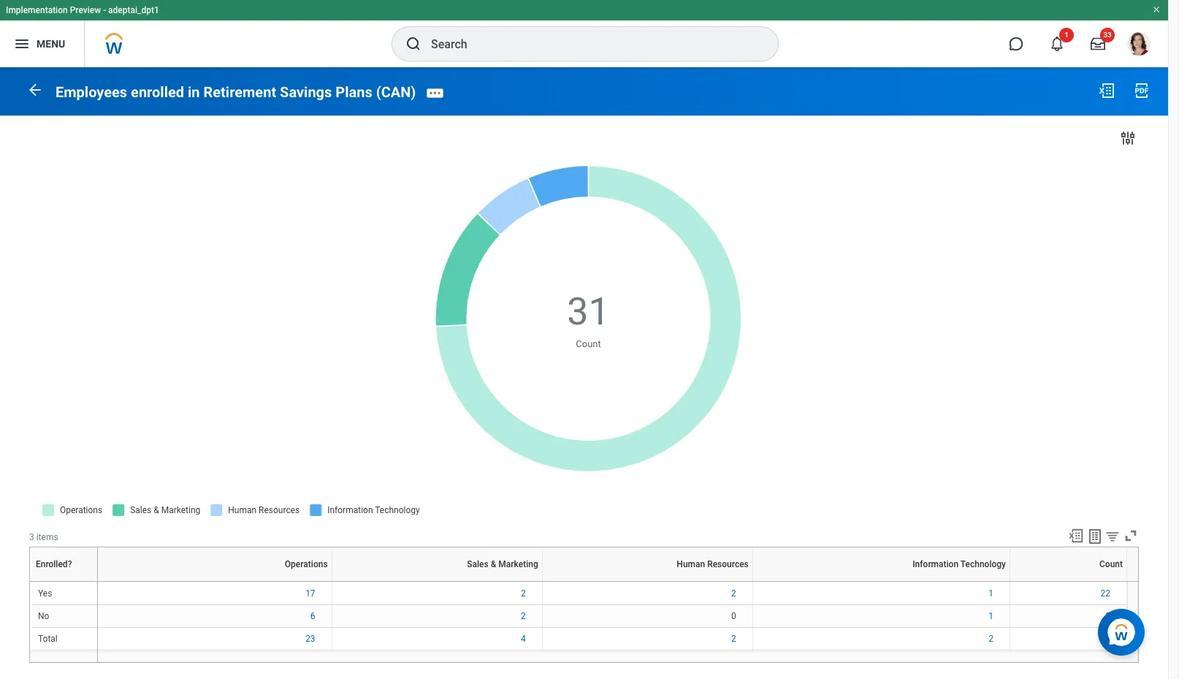 Task type: describe. For each thing, give the bounding box(es) containing it.
view printable version (pdf) image
[[1134, 82, 1151, 99]]

31 count
[[567, 289, 610, 350]]

1 for 9
[[989, 611, 994, 622]]

1 button for 22
[[989, 588, 996, 599]]

0 vertical spatial human
[[677, 559, 706, 569]]

33 button
[[1083, 28, 1115, 60]]

operations for operations sales & marketing human resources information technology count
[[213, 581, 216, 582]]

31 for 31
[[1101, 634, 1111, 644]]

9 button
[[1106, 611, 1113, 622]]

export to excel image for the export to worksheets image
[[1069, 528, 1085, 544]]

4
[[521, 634, 526, 644]]

23 button
[[306, 633, 318, 645]]

1 vertical spatial 31 button
[[1101, 633, 1113, 645]]

inbox large image
[[1091, 37, 1106, 51]]

total
[[38, 634, 58, 644]]

22
[[1101, 588, 1111, 599]]

0 vertical spatial marketing
[[499, 559, 539, 569]]

2 vertical spatial count
[[1068, 581, 1070, 582]]

17
[[306, 588, 316, 599]]

33
[[1104, 31, 1112, 39]]

1 for 22
[[989, 588, 994, 599]]

31 main content
[[0, 67, 1169, 676]]

enrolled
[[131, 83, 184, 101]]

menu
[[37, 38, 65, 49]]

4 button
[[521, 633, 528, 645]]

toolbar inside 31 'main content'
[[1062, 528, 1140, 547]]

1 vertical spatial &
[[436, 581, 436, 582]]

1 vertical spatial human
[[644, 581, 647, 582]]

export to excel image for view printable version (pdf) icon at the top
[[1099, 82, 1116, 99]]

implementation
[[6, 5, 68, 15]]

-
[[103, 5, 106, 15]]

in
[[188, 83, 200, 101]]

implementation preview -   adeptai_dpt1
[[6, 5, 159, 15]]

3
[[29, 532, 34, 542]]

0
[[732, 611, 737, 622]]

close environment banner image
[[1153, 5, 1162, 14]]

export to worksheets image
[[1087, 528, 1105, 545]]

1 inside menu banner
[[1065, 31, 1069, 39]]

Search Workday  search field
[[431, 28, 749, 60]]

sales & marketing
[[467, 559, 539, 569]]

sales & marketing button
[[434, 581, 441, 582]]

0 horizontal spatial information
[[878, 581, 881, 582]]

6 button
[[311, 611, 318, 622]]

operations for operations
[[285, 559, 328, 569]]

9
[[1106, 611, 1111, 622]]

1 horizontal spatial information
[[913, 559, 959, 569]]

0 horizontal spatial marketing
[[437, 581, 440, 582]]

search image
[[405, 35, 423, 53]]

savings
[[280, 83, 332, 101]]

operations button
[[213, 581, 217, 582]]



Task type: locate. For each thing, give the bounding box(es) containing it.
1 horizontal spatial resources
[[708, 559, 749, 569]]

technology inside row element
[[961, 559, 1007, 569]]

0 vertical spatial count
[[576, 339, 601, 350]]

2 vertical spatial 1
[[989, 611, 994, 622]]

plans
[[336, 83, 373, 101]]

yes
[[38, 588, 52, 599]]

1 vertical spatial sales
[[434, 581, 436, 582]]

0 vertical spatial 31
[[567, 289, 610, 334]]

2 horizontal spatial count
[[1100, 559, 1124, 569]]

0 horizontal spatial resources
[[647, 581, 650, 582]]

information
[[913, 559, 959, 569], [878, 581, 881, 582]]

0 vertical spatial 31 button
[[567, 286, 612, 337]]

employees enrolled in retirement savings plans (can) link
[[56, 83, 416, 101]]

0 vertical spatial information
[[913, 559, 959, 569]]

1 vertical spatial information
[[878, 581, 881, 582]]

0 vertical spatial sales
[[467, 559, 489, 569]]

employees enrolled in retirement savings plans (can)
[[56, 83, 416, 101]]

0 vertical spatial enrolled?
[[36, 559, 72, 569]]

1 vertical spatial technology
[[882, 581, 885, 582]]

row element containing operations
[[98, 547, 1131, 581]]

1 vertical spatial 31
[[1101, 634, 1111, 644]]

31 inside button
[[1101, 634, 1111, 644]]

notifications large image
[[1050, 37, 1065, 51]]

1 row element from the left
[[31, 547, 101, 581]]

1 vertical spatial resources
[[647, 581, 650, 582]]

0 vertical spatial 1 button
[[1042, 28, 1075, 60]]

1 vertical spatial operations
[[213, 581, 216, 582]]

&
[[491, 559, 497, 569], [436, 581, 436, 582]]

human resources
[[677, 559, 749, 569]]

adeptai_dpt1
[[108, 5, 159, 15]]

0 vertical spatial 1
[[1065, 31, 1069, 39]]

0 horizontal spatial human
[[644, 581, 647, 582]]

1 vertical spatial 1
[[989, 588, 994, 599]]

2 vertical spatial 1 button
[[989, 611, 996, 622]]

1 horizontal spatial &
[[491, 559, 497, 569]]

enrolled?
[[36, 559, 72, 569], [63, 581, 66, 582]]

export to excel image left the export to worksheets image
[[1069, 528, 1085, 544]]

preview
[[70, 5, 101, 15]]

operations
[[285, 559, 328, 569], [213, 581, 216, 582]]

0 vertical spatial export to excel image
[[1099, 82, 1116, 99]]

0 horizontal spatial 31 button
[[567, 286, 612, 337]]

0 vertical spatial technology
[[961, 559, 1007, 569]]

1 horizontal spatial technology
[[961, 559, 1007, 569]]

31
[[567, 289, 610, 334], [1101, 634, 1111, 644]]

2 row element from the left
[[98, 547, 1131, 581]]

enrolled? button
[[63, 581, 66, 582]]

sales
[[467, 559, 489, 569], [434, 581, 436, 582]]

6
[[311, 611, 316, 622]]

human
[[677, 559, 706, 569], [644, 581, 647, 582]]

count
[[576, 339, 601, 350], [1100, 559, 1124, 569], [1068, 581, 1070, 582]]

1 horizontal spatial 31
[[1101, 634, 1111, 644]]

profile logan mcneil image
[[1128, 32, 1151, 59]]

0 horizontal spatial 31
[[567, 289, 610, 334]]

configure and view chart data image
[[1120, 129, 1137, 147]]

operations sales & marketing human resources information technology count
[[213, 581, 1070, 582]]

0 button
[[732, 611, 739, 622]]

1
[[1065, 31, 1069, 39], [989, 588, 994, 599], [989, 611, 994, 622]]

enrolled? inside row element
[[36, 559, 72, 569]]

count inside '31 count'
[[576, 339, 601, 350]]

1 horizontal spatial marketing
[[499, 559, 539, 569]]

0 horizontal spatial count
[[576, 339, 601, 350]]

2 button
[[521, 588, 528, 599], [732, 588, 739, 599], [521, 611, 528, 622], [732, 633, 739, 645], [989, 633, 996, 645]]

0 horizontal spatial operations
[[213, 581, 216, 582]]

17 button
[[306, 588, 318, 599]]

employees
[[56, 83, 127, 101]]

1 horizontal spatial count
[[1068, 581, 1070, 582]]

1 vertical spatial enrolled?
[[63, 581, 66, 582]]

toolbar
[[1062, 528, 1140, 547]]

justify image
[[13, 35, 31, 53]]

0 horizontal spatial technology
[[882, 581, 885, 582]]

31 button
[[567, 286, 612, 337], [1101, 633, 1113, 645]]

row element containing enrolled?
[[31, 547, 101, 581]]

information technology button
[[878, 581, 886, 582]]

items
[[36, 532, 58, 542]]

resources
[[708, 559, 749, 569], [647, 581, 650, 582]]

0 horizontal spatial export to excel image
[[1069, 528, 1085, 544]]

0 vertical spatial operations
[[285, 559, 328, 569]]

1 horizontal spatial 31 button
[[1101, 633, 1113, 645]]

export to excel image left view printable version (pdf) icon at the top
[[1099, 82, 1116, 99]]

1 button for 9
[[989, 611, 996, 622]]

23
[[306, 634, 316, 644]]

retirement
[[204, 83, 276, 101]]

previous page image
[[26, 81, 44, 99]]

1 vertical spatial marketing
[[437, 581, 440, 582]]

(can)
[[376, 83, 416, 101]]

1 vertical spatial count
[[1100, 559, 1124, 569]]

1 horizontal spatial human
[[677, 559, 706, 569]]

menu button
[[0, 20, 84, 67]]

no
[[38, 611, 49, 622]]

0 vertical spatial resources
[[708, 559, 749, 569]]

1 button inside menu banner
[[1042, 28, 1075, 60]]

1 vertical spatial export to excel image
[[1069, 528, 1085, 544]]

31 for 31 count
[[567, 289, 610, 334]]

information technology
[[913, 559, 1007, 569]]

human resources button
[[644, 581, 651, 582]]

technology
[[961, 559, 1007, 569], [882, 581, 885, 582]]

fullscreen image
[[1124, 528, 1140, 544]]

export to excel image
[[1099, 82, 1116, 99], [1069, 528, 1085, 544]]

3 items
[[29, 532, 58, 542]]

1 horizontal spatial operations
[[285, 559, 328, 569]]

1 horizontal spatial export to excel image
[[1099, 82, 1116, 99]]

operations inside row element
[[285, 559, 328, 569]]

marketing
[[499, 559, 539, 569], [437, 581, 440, 582]]

0 vertical spatial &
[[491, 559, 497, 569]]

1 vertical spatial 1 button
[[989, 588, 996, 599]]

0 horizontal spatial sales
[[434, 581, 436, 582]]

count column header
[[1011, 581, 1128, 583]]

select to filter grid data image
[[1105, 528, 1121, 544]]

22 button
[[1101, 588, 1113, 599]]

0 horizontal spatial &
[[436, 581, 436, 582]]

export to excel image inside toolbar
[[1069, 528, 1085, 544]]

row element
[[31, 547, 101, 581], [98, 547, 1131, 581]]

1 button
[[1042, 28, 1075, 60], [989, 588, 996, 599], [989, 611, 996, 622]]

menu banner
[[0, 0, 1169, 67]]

1 horizontal spatial sales
[[467, 559, 489, 569]]

2
[[521, 588, 526, 599], [732, 588, 737, 599], [521, 611, 526, 622], [732, 634, 737, 644], [989, 634, 994, 644]]



Task type: vqa. For each thing, say whether or not it's contained in the screenshot.
the "1" button inside the MENU Banner
yes



